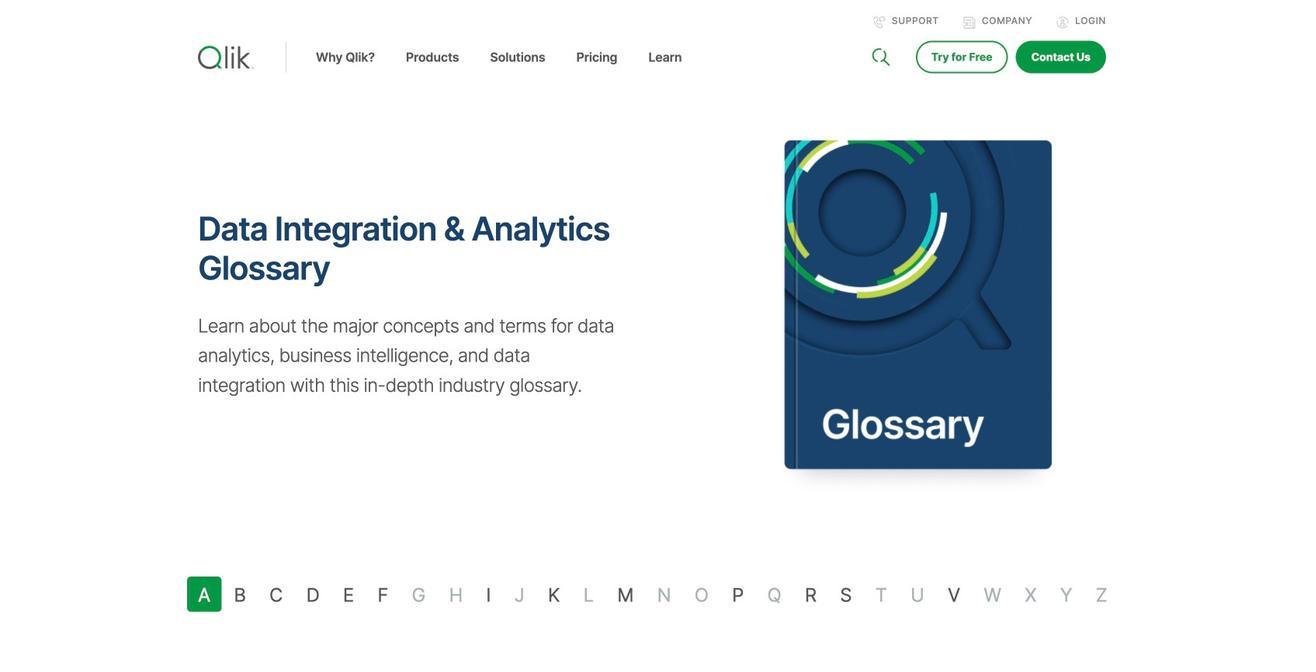 Task type: vqa. For each thing, say whether or not it's contained in the screenshot.
Data Quality and Governance Icon
no



Task type: describe. For each thing, give the bounding box(es) containing it.
qlik image
[[198, 46, 254, 69]]

support image
[[874, 16, 886, 29]]



Task type: locate. For each thing, give the bounding box(es) containing it.
login image
[[1057, 16, 1069, 29]]

company image
[[964, 16, 976, 29]]

data integration & analytics glossary - hero image image
[[664, 92, 1211, 519]]



